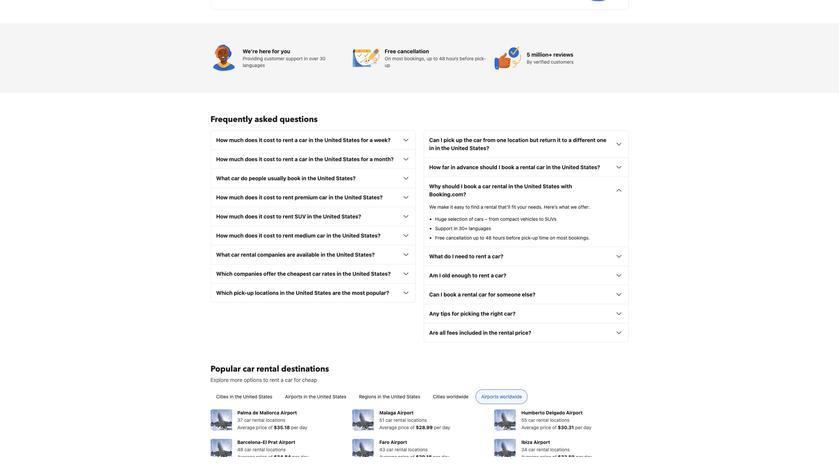 Task type: describe. For each thing, give the bounding box(es) containing it.
car? for what do i need to rent a car?
[[492, 253, 504, 259]]

location
[[508, 137, 529, 143]]

rates
[[322, 271, 336, 277]]

states? inside dropdown button
[[342, 214, 361, 220]]

for left "month?"
[[361, 156, 369, 162]]

far
[[442, 164, 450, 170]]

48 inside free cancellation on most bookings, up to 48 hours before pick- up
[[439, 56, 445, 61]]

million+
[[532, 52, 552, 58]]

what car do people usually book in the united states?
[[216, 175, 356, 181]]

for inside dropdown button
[[452, 311, 459, 317]]

what car do people usually book in the united states? button
[[216, 174, 410, 182]]

much for how much does it cost to rent medium car in the united states?
[[229, 233, 244, 239]]

rent inside popular car rental destinations explore more options to rent a car for cheap
[[270, 377, 279, 383]]

how far in advance should i book a rental car in the united states?
[[429, 164, 600, 170]]

booking.com?
[[429, 191, 466, 197]]

customers
[[551, 59, 574, 65]]

needs.
[[528, 204, 543, 210]]

different
[[573, 137, 596, 143]]

regions
[[359, 394, 376, 400]]

the up what car rental companies are available in the united states? dropdown button
[[333, 233, 341, 239]]

for inside popular car rental destinations explore more options to rent a car for cheap
[[294, 377, 301, 383]]

a left week?
[[370, 137, 373, 143]]

does for how much does it cost to rent premium car in the united states?
[[245, 194, 258, 200]]

explore
[[211, 377, 229, 383]]

cancellation for free cancellation up to 48 hours before pick-up time on most bookings.
[[446, 235, 472, 241]]

in inside why should i book a car rental in the united states with booking.com?
[[509, 183, 513, 189]]

locations inside faro airport 43 car rental locations
[[408, 447, 428, 452]]

do inside dropdown button
[[444, 253, 451, 259]]

5
[[527, 52, 530, 58]]

de
[[253, 410, 258, 416]]

to up the usually
[[276, 156, 282, 162]]

for inside we're here for you providing customer support in over 30 languages
[[272, 48, 280, 54]]

rental inside barcelona-el prat airport 48 car rental locations
[[253, 447, 265, 452]]

cheap
[[302, 377, 317, 383]]

how much does it cost to rent medium car in the united states? button
[[216, 232, 410, 240]]

united inside can i pick up the car from one location but return it to a different one in in the united states?
[[451, 145, 468, 151]]

the up how much does it cost to rent a car in the united states for a month? dropdown button
[[315, 137, 323, 143]]

price inside malaga airport 51 car rental locations average price of $28.99 per day
[[398, 425, 409, 430]]

cost for how much does it cost to rent premium car in the united states?
[[264, 194, 275, 200]]

the down pick
[[441, 145, 450, 151]]

price inside 'palma de mallorca airport 37 car rental locations average price of $35.18 per day'
[[256, 425, 267, 430]]

picking
[[461, 311, 480, 317]]

0 vertical spatial should
[[480, 164, 498, 170]]

up inside which pick-up locations in the united states are the most popular? dropdown button
[[247, 290, 254, 296]]

5 million+ reviews by verified customers
[[527, 52, 574, 65]]

i inside why should i book a car rental in the united states with booking.com?
[[461, 183, 463, 189]]

the down return
[[552, 164, 561, 170]]

car inside faro airport 43 car rental locations
[[387, 447, 393, 452]]

why should i book a car rental in the united states with booking.com?
[[429, 183, 572, 197]]

destinations
[[281, 364, 329, 375]]

enough
[[452, 273, 471, 279]]

compact
[[500, 216, 519, 222]]

states? inside can i pick up the car from one location but return it to a different one in in the united states?
[[470, 145, 489, 151]]

does for how much does it cost to rent a car in the united states for a month?
[[245, 156, 258, 162]]

car inside 'palma de mallorca airport 37 car rental locations average price of $35.18 per day'
[[244, 417, 251, 423]]

34
[[522, 447, 527, 452]]

are all fees included in the rental price?
[[429, 330, 531, 336]]

a right 'find'
[[481, 204, 483, 210]]

rental inside what car rental companies are available in the united states? dropdown button
[[241, 252, 256, 258]]

the inside "button"
[[383, 394, 390, 400]]

$28.99
[[416, 425, 433, 430]]

states inside "button"
[[407, 394, 420, 400]]

popular car rental destinations explore more options to rent a car for cheap
[[211, 364, 329, 383]]

30
[[320, 56, 326, 61]]

free cancellation on most bookings, up to 48 hours before pick- up
[[385, 48, 486, 68]]

cheap car rental at malaga airport – agp image
[[353, 410, 374, 431]]

to down asked
[[276, 137, 282, 143]]

we
[[571, 204, 577, 210]]

how for how much does it cost to rent a car in the united states for a week?
[[216, 137, 228, 143]]

of left cars
[[469, 216, 473, 222]]

more
[[230, 377, 243, 383]]

per inside malaga airport 51 car rental locations average price of $28.99 per day
[[434, 425, 441, 430]]

what do i need to rent a car?
[[429, 253, 504, 259]]

book inside why should i book a car rental in the united states with booking.com?
[[464, 183, 477, 189]]

book down the old
[[444, 292, 457, 298]]

rental inside malaga airport 51 car rental locations average price of $28.99 per day
[[394, 417, 406, 423]]

in inside dropdown button
[[307, 214, 312, 220]]

customer
[[264, 56, 285, 61]]

here's
[[544, 204, 558, 210]]

rental inside humberto delgado airport 55 car rental locations average price of $30.31 per day
[[537, 417, 549, 423]]

to down cars
[[480, 235, 484, 241]]

to right need
[[469, 253, 475, 259]]

by
[[527, 59, 532, 65]]

easy
[[454, 204, 464, 210]]

regions in the united states button
[[353, 389, 426, 404]]

fees
[[447, 330, 458, 336]]

cheap car rental at humberto delgado airport – lis image
[[495, 410, 516, 431]]

the down how much does it cost to rent a car in the united states for a month? dropdown button
[[308, 175, 316, 181]]

book right the usually
[[288, 175, 301, 181]]

fit
[[512, 204, 516, 210]]

rental inside ibiza airport 34 car rental locations
[[537, 447, 549, 452]]

average inside 'palma de mallorca airport 37 car rental locations average price of $35.18 per day'
[[237, 425, 255, 430]]

airport inside 'palma de mallorca airport 37 car rental locations average price of $35.18 per day'
[[281, 410, 297, 416]]

what car rental companies are available in the united states?
[[216, 252, 375, 258]]

airport inside barcelona-el prat airport 48 car rental locations
[[279, 439, 295, 445]]

ibiza airport 34 car rental locations
[[522, 439, 570, 452]]

free cancellation image
[[353, 45, 379, 71]]

rent up can i book a rental car for someone else?
[[479, 273, 490, 279]]

i up why should i book a car rental in the united states with booking.com?
[[499, 164, 500, 170]]

the down cheap
[[309, 394, 316, 400]]

airport inside humberto delgado airport 55 car rental locations average price of $30.31 per day
[[566, 410, 583, 416]]

the right rates
[[343, 271, 351, 277]]

free for free cancellation up to 48 hours before pick-up time on most bookings.
[[435, 235, 445, 241]]

rental inside how far in advance should i book a rental car in the united states? dropdown button
[[520, 164, 535, 170]]

rental inside popular car rental destinations explore more options to rent a car for cheap
[[257, 364, 279, 375]]

that'll
[[498, 204, 511, 210]]

what for what car rental companies are available in the united states?
[[216, 252, 230, 258]]

a inside can i pick up the car from one location but return it to a different one in in the united states?
[[569, 137, 572, 143]]

we make it easy to find a rental that'll fit your needs. here's what we offer:
[[429, 204, 590, 210]]

how for how much does it cost to rent premium car in the united states?
[[216, 194, 228, 200]]

on
[[550, 235, 556, 241]]

1 vertical spatial most
[[557, 235, 568, 241]]

any tips for picking the right car? button
[[429, 310, 623, 318]]

cost for how much does it cost to rent suv in the united states?
[[264, 214, 275, 220]]

car? for am i old enough to rent a car?
[[495, 273, 507, 279]]

free cancellation up to 48 hours before pick-up time on most bookings.
[[435, 235, 590, 241]]

states inside why should i book a car rental in the united states with booking.com?
[[543, 183, 560, 189]]

to inside popular car rental destinations explore more options to rent a car for cheap
[[263, 377, 268, 383]]

cheapest
[[287, 271, 311, 277]]

malaga airport 51 car rental locations average price of $28.99 per day
[[379, 410, 450, 430]]

from inside can i pick up the car from one location but return it to a different one in in the united states?
[[483, 137, 496, 143]]

much for how much does it cost to rent a car in the united states for a month?
[[229, 156, 244, 162]]

a down the questions
[[295, 137, 298, 143]]

to down how much does it cost to rent suv in the united states?
[[276, 233, 282, 239]]

support
[[286, 56, 303, 61]]

states left "month?"
[[343, 156, 360, 162]]

much for how much does it cost to rent a car in the united states for a week?
[[229, 137, 244, 143]]

prat
[[268, 439, 278, 445]]

a inside why should i book a car rental in the united states with booking.com?
[[478, 183, 481, 189]]

support in 30+ languages
[[435, 226, 491, 231]]

popular
[[211, 364, 241, 375]]

rent up what car do people usually book in the united states?
[[283, 156, 294, 162]]

why should i book a car rental in the united states with booking.com? button
[[429, 182, 623, 198]]

book up why should i book a car rental in the united states with booking.com?
[[502, 164, 515, 170]]

the down right
[[489, 330, 498, 336]]

locations inside dropdown button
[[255, 290, 279, 296]]

day inside malaga airport 51 car rental locations average price of $28.99 per day
[[443, 425, 450, 430]]

to inside free cancellation on most bookings, up to 48 hours before pick- up
[[434, 56, 438, 61]]

a inside popular car rental destinations explore more options to rent a car for cheap
[[281, 377, 284, 383]]

airport inside malaga airport 51 car rental locations average price of $28.99 per day
[[397, 410, 414, 416]]

most inside free cancellation on most bookings, up to 48 hours before pick- up
[[392, 56, 403, 61]]

the down what car do people usually book in the united states? dropdown button
[[335, 194, 343, 200]]

the down cheapest
[[286, 290, 295, 296]]

how much does it cost to rent a car in the united states for a week? button
[[216, 136, 410, 144]]

rental inside can i book a rental car for someone else? dropdown button
[[462, 292, 477, 298]]

cheap car rental at barcelona-el prat airport – bcn image
[[211, 439, 232, 457]]

united inside why should i book a car rental in the united states with booking.com?
[[524, 183, 542, 189]]

how much does it cost to rent suv in the united states?
[[216, 214, 361, 220]]

the inside dropdown button
[[481, 311, 489, 317]]

old
[[442, 273, 450, 279]]

selection
[[448, 216, 468, 222]]

you
[[281, 48, 290, 54]]

to right enough
[[472, 273, 478, 279]]

car? inside dropdown button
[[504, 311, 516, 317]]

we're here for you image
[[211, 45, 237, 71]]

a up can i book a rental car for someone else?
[[491, 273, 494, 279]]

how for how much does it cost to rent suv in the united states?
[[216, 214, 228, 220]]

to left suv
[[276, 214, 282, 220]]

airport inside faro airport 43 car rental locations
[[391, 439, 407, 445]]

free for free cancellation on most bookings, up to 48 hours before pick- up
[[385, 48, 396, 54]]

locations inside ibiza airport 34 car rental locations
[[550, 447, 570, 452]]

i inside dropdown button
[[452, 253, 454, 259]]

should inside why should i book a car rental in the united states with booking.com?
[[442, 183, 460, 189]]

to down the usually
[[276, 194, 282, 200]]

how much does it cost to rent a car in the united states for a month?
[[216, 156, 394, 162]]

people
[[249, 175, 266, 181]]

the down more
[[235, 394, 242, 400]]

airports worldwide
[[481, 394, 522, 400]]

which companies offer the cheapest car rates  in the united states?
[[216, 271, 391, 277]]

here
[[259, 48, 271, 54]]

locations inside 'palma de mallorca airport 37 car rental locations average price of $35.18 per day'
[[266, 417, 285, 423]]

make
[[438, 204, 449, 210]]

i left the old
[[439, 273, 441, 279]]

the right pick
[[464, 137, 472, 143]]

which companies offer the cheapest car rates  in the united states? button
[[216, 270, 410, 278]]

48 for barcelona-el prat airport 48 car rental locations
[[237, 447, 243, 452]]

can i pick up the car from one location but return it to a different one in in the united states?
[[429, 137, 607, 151]]

medium
[[295, 233, 316, 239]]

your
[[517, 204, 527, 210]]

for left week?
[[361, 137, 369, 143]]

cities worldwide button
[[427, 389, 474, 404]]

average inside humberto delgado airport 55 car rental locations average price of $30.31 per day
[[522, 425, 539, 430]]

car inside ibiza airport 34 car rental locations
[[529, 447, 536, 452]]

rent left suv
[[283, 214, 294, 220]]

43
[[379, 447, 385, 452]]

rent right need
[[476, 253, 487, 259]]

popular?
[[366, 290, 389, 296]]

worldwide for airports worldwide
[[500, 394, 522, 400]]

of inside humberto delgado airport 55 car rental locations average price of $30.31 per day
[[552, 425, 557, 430]]

why
[[429, 183, 441, 189]]



Task type: locate. For each thing, give the bounding box(es) containing it.
most right on
[[392, 56, 403, 61]]

how for how much does it cost to rent medium car in the united states?
[[216, 233, 228, 239]]

0 horizontal spatial price
[[256, 425, 267, 430]]

pick- inside dropdown button
[[234, 290, 247, 296]]

0 vertical spatial which
[[216, 271, 233, 277]]

51
[[379, 417, 384, 423]]

airports
[[285, 394, 303, 400], [481, 394, 499, 400]]

cities for cities in the united states
[[216, 394, 229, 400]]

locations inside humberto delgado airport 55 car rental locations average price of $30.31 per day
[[550, 417, 570, 423]]

3 day from the left
[[584, 425, 592, 430]]

airport right malaga
[[397, 410, 414, 416]]

1 which from the top
[[216, 271, 233, 277]]

0 horizontal spatial languages
[[243, 62, 265, 68]]

providing
[[243, 56, 263, 61]]

bookings,
[[404, 56, 426, 61]]

0 horizontal spatial 48
[[237, 447, 243, 452]]

a left different
[[569, 137, 572, 143]]

cost up the usually
[[264, 156, 275, 162]]

worldwide
[[447, 394, 469, 400], [500, 394, 522, 400]]

1 horizontal spatial cities
[[433, 394, 445, 400]]

i inside can i pick up the car from one location but return it to a different one in in the united states?
[[441, 137, 442, 143]]

2 vertical spatial car?
[[504, 311, 516, 317]]

day right $35.18
[[300, 425, 307, 430]]

1 horizontal spatial per
[[434, 425, 441, 430]]

1 can from the top
[[429, 137, 440, 143]]

1 average from the left
[[237, 425, 255, 430]]

cancellation down the support in 30+ languages
[[446, 235, 472, 241]]

which pick-up locations in the united states are the most popular?
[[216, 290, 389, 296]]

palma
[[237, 410, 252, 416]]

1 horizontal spatial 48
[[439, 56, 445, 61]]

am i old enough to rent a car? button
[[429, 272, 623, 280]]

airport inside ibiza airport 34 car rental locations
[[534, 439, 550, 445]]

for left someone
[[488, 292, 496, 298]]

cost inside how much does it cost to rent medium car in the united states? dropdown button
[[264, 233, 275, 239]]

what car rental companies are available in the united states? button
[[216, 251, 410, 259]]

4 cost from the top
[[264, 214, 275, 220]]

cost inside how much does it cost to rent a car in the united states for a week? dropdown button
[[264, 137, 275, 143]]

1 vertical spatial should
[[442, 183, 460, 189]]

2 per from the left
[[434, 425, 441, 430]]

2 worldwide from the left
[[500, 394, 522, 400]]

2 price from the left
[[398, 425, 409, 430]]

locations down prat
[[266, 447, 286, 452]]

car? inside dropdown button
[[492, 253, 504, 259]]

5 million+ reviews image
[[495, 45, 522, 71]]

locations down mallorca
[[266, 417, 285, 423]]

before inside free cancellation on most bookings, up to 48 hours before pick- up
[[460, 56, 474, 61]]

does for how much does it cost to rent a car in the united states for a week?
[[245, 137, 258, 143]]

states up malaga airport 51 car rental locations average price of $28.99 per day
[[407, 394, 420, 400]]

rental inside why should i book a car rental in the united states with booking.com?
[[492, 183, 507, 189]]

up inside can i pick up the car from one location but return it to a different one in in the united states?
[[456, 137, 463, 143]]

how inside dropdown button
[[216, 214, 228, 220]]

i
[[441, 137, 442, 143], [499, 164, 500, 170], [461, 183, 463, 189], [452, 253, 454, 259], [439, 273, 441, 279], [441, 292, 442, 298]]

1 vertical spatial can
[[429, 292, 440, 298]]

states left regions
[[333, 394, 346, 400]]

included
[[459, 330, 482, 336]]

$30.31
[[558, 425, 574, 430]]

companies up the offer
[[257, 252, 286, 258]]

are down rates
[[332, 290, 341, 296]]

rental inside 'palma de mallorca airport 37 car rental locations average price of $35.18 per day'
[[252, 417, 265, 423]]

cheap car rental at ibiza airport – ibz image
[[495, 439, 516, 457]]

it for how much does it cost to rent a car in the united states for a week?
[[259, 137, 262, 143]]

1 vertical spatial free
[[435, 235, 445, 241]]

which
[[216, 271, 233, 277], [216, 290, 233, 296]]

of left the $30.31
[[552, 425, 557, 430]]

0 horizontal spatial per
[[291, 425, 298, 430]]

1 vertical spatial languages
[[469, 226, 491, 231]]

2 horizontal spatial pick-
[[522, 235, 533, 241]]

it for how much does it cost to rent a car in the united states for a month?
[[259, 156, 262, 162]]

of inside malaga airport 51 car rental locations average price of $28.99 per day
[[410, 425, 415, 430]]

airport right prat
[[279, 439, 295, 445]]

–
[[485, 216, 488, 222]]

3 cost from the top
[[264, 194, 275, 200]]

30+
[[459, 226, 468, 231]]

1 horizontal spatial are
[[332, 290, 341, 296]]

price?
[[515, 330, 531, 336]]

0 horizontal spatial cities
[[216, 394, 229, 400]]

2 horizontal spatial day
[[584, 425, 592, 430]]

1 cost from the top
[[264, 137, 275, 143]]

0 vertical spatial from
[[483, 137, 496, 143]]

the inside why should i book a car rental in the united states with booking.com?
[[515, 183, 523, 189]]

cost inside how much does it cost to rent suv in the united states? dropdown button
[[264, 214, 275, 220]]

in inside we're here for you providing customer support in over 30 languages
[[304, 56, 308, 61]]

from right –
[[489, 216, 499, 222]]

0 horizontal spatial do
[[241, 175, 248, 181]]

what inside dropdown button
[[429, 253, 443, 259]]

the left right
[[481, 311, 489, 317]]

1 horizontal spatial cancellation
[[446, 235, 472, 241]]

of
[[469, 216, 473, 222], [268, 425, 273, 430], [410, 425, 415, 430], [552, 425, 557, 430]]

day inside humberto delgado airport 55 car rental locations average price of $30.31 per day
[[584, 425, 592, 430]]

rental inside dropdown button
[[499, 330, 514, 336]]

it for how much does it cost to rent premium car in the united states?
[[259, 194, 262, 200]]

states left week?
[[343, 137, 360, 143]]

locations down delgado
[[550, 417, 570, 423]]

average inside malaga airport 51 car rental locations average price of $28.99 per day
[[379, 425, 397, 430]]

day right the $30.31
[[584, 425, 592, 430]]

locations up $28.99
[[407, 417, 427, 423]]

can up the any
[[429, 292, 440, 298]]

0 vertical spatial car?
[[492, 253, 504, 259]]

per right the $30.31
[[575, 425, 583, 430]]

average
[[237, 425, 255, 430], [379, 425, 397, 430], [522, 425, 539, 430]]

1 horizontal spatial pick-
[[475, 56, 486, 61]]

states
[[343, 137, 360, 143], [343, 156, 360, 162], [543, 183, 560, 189], [314, 290, 331, 296], [259, 394, 272, 400], [333, 394, 346, 400], [407, 394, 420, 400]]

1 one from the left
[[497, 137, 507, 143]]

2 much from the top
[[229, 156, 244, 162]]

airports for airports worldwide
[[481, 394, 499, 400]]

can left pick
[[429, 137, 440, 143]]

can for can i pick up the car from one location but return it to a different one in in the united states?
[[429, 137, 440, 143]]

worldwide for cities worldwide
[[447, 394, 469, 400]]

of left $35.18
[[268, 425, 273, 430]]

5 much from the top
[[229, 233, 244, 239]]

3 per from the left
[[575, 425, 583, 430]]

airports down cheap
[[285, 394, 303, 400]]

united inside dropdown button
[[323, 214, 340, 220]]

0 horizontal spatial day
[[300, 425, 307, 430]]

should up booking.com? on the right
[[442, 183, 460, 189]]

5 does from the top
[[245, 233, 258, 239]]

el
[[263, 439, 267, 445]]

0 vertical spatial free
[[385, 48, 396, 54]]

the up what car do people usually book in the united states? dropdown button
[[315, 156, 323, 162]]

1 does from the top
[[245, 137, 258, 143]]

1 worldwide from the left
[[447, 394, 469, 400]]

a down how much does it cost to rent a car in the united states for a week?
[[295, 156, 298, 162]]

cost down asked
[[264, 137, 275, 143]]

worldwide inside cities worldwide button
[[447, 394, 469, 400]]

1 vertical spatial hours
[[493, 235, 505, 241]]

cost for how much does it cost to rent a car in the united states for a week?
[[264, 137, 275, 143]]

airport right faro in the bottom left of the page
[[391, 439, 407, 445]]

rent left premium
[[283, 194, 294, 200]]

cheap car rental at faro airport – fao image
[[353, 439, 374, 457]]

united inside "button"
[[391, 394, 405, 400]]

the left popular?
[[342, 290, 351, 296]]

do
[[241, 175, 248, 181], [444, 253, 451, 259]]

states?
[[470, 145, 489, 151], [581, 164, 600, 170], [336, 175, 356, 181], [363, 194, 383, 200], [342, 214, 361, 220], [361, 233, 381, 239], [355, 252, 375, 258], [371, 271, 391, 277]]

one right different
[[597, 137, 607, 143]]

locations down $28.99
[[408, 447, 428, 452]]

0 horizontal spatial one
[[497, 137, 507, 143]]

faro airport 43 car rental locations
[[379, 439, 428, 452]]

in inside "button"
[[378, 394, 382, 400]]

1 horizontal spatial before
[[506, 235, 520, 241]]

much for how much does it cost to rent suv in the united states?
[[229, 214, 244, 220]]

all
[[440, 330, 446, 336]]

the up malaga
[[383, 394, 390, 400]]

do inside dropdown button
[[241, 175, 248, 181]]

languages inside we're here for you providing customer support in over 30 languages
[[243, 62, 265, 68]]

1 horizontal spatial airports
[[481, 394, 499, 400]]

cities for cities worldwide
[[433, 394, 445, 400]]

2 average from the left
[[379, 425, 397, 430]]

one left the location
[[497, 137, 507, 143]]

day right $28.99
[[443, 425, 450, 430]]

48 for free cancellation up to 48 hours before pick-up time on most bookings.
[[486, 235, 492, 241]]

0 horizontal spatial before
[[460, 56, 474, 61]]

tab list containing cities in the united states
[[205, 389, 634, 405]]

can for can i book a rental car for someone else?
[[429, 292, 440, 298]]

2 horizontal spatial price
[[540, 425, 551, 430]]

tab list
[[205, 389, 634, 405]]

0 horizontal spatial pick-
[[234, 290, 247, 296]]

per right $35.18
[[291, 425, 298, 430]]

1 vertical spatial companies
[[234, 271, 262, 277]]

can inside can i pick up the car from one location but return it to a different one in in the united states?
[[429, 137, 440, 143]]

to right bookings,
[[434, 56, 438, 61]]

companies left the offer
[[234, 271, 262, 277]]

2 cities from the left
[[433, 394, 445, 400]]

worldwide inside airports worldwide button
[[500, 394, 522, 400]]

to right return
[[562, 137, 567, 143]]

1 vertical spatial are
[[332, 290, 341, 296]]

which inside which pick-up locations in the united states are the most popular? dropdown button
[[216, 290, 233, 296]]

a down can i pick up the car from one location but return it to a different one in in the united states?
[[516, 164, 519, 170]]

rental inside faro airport 43 car rental locations
[[395, 447, 407, 452]]

huge selection of cars – from compact vehicles to suvs
[[435, 216, 557, 222]]

airports for airports in the united states
[[285, 394, 303, 400]]

48 right bookings,
[[439, 56, 445, 61]]

0 vertical spatial most
[[392, 56, 403, 61]]

locations inside malaga airport 51 car rental locations average price of $28.99 per day
[[407, 417, 427, 423]]

2 one from the left
[[597, 137, 607, 143]]

it for how much does it cost to rent medium car in the united states?
[[259, 233, 262, 239]]

2 vertical spatial 48
[[237, 447, 243, 452]]

0 horizontal spatial free
[[385, 48, 396, 54]]

0 vertical spatial cancellation
[[398, 48, 429, 54]]

1 horizontal spatial average
[[379, 425, 397, 430]]

someone
[[497, 292, 521, 298]]

a up 'find'
[[478, 183, 481, 189]]

do left need
[[444, 253, 451, 259]]

48 down barcelona-
[[237, 447, 243, 452]]

1 vertical spatial before
[[506, 235, 520, 241]]

2 vertical spatial most
[[352, 290, 365, 296]]

rent left medium
[[283, 233, 294, 239]]

2 horizontal spatial average
[[522, 425, 539, 430]]

1 airports from the left
[[285, 394, 303, 400]]

1 horizontal spatial price
[[398, 425, 409, 430]]

i left need
[[452, 253, 454, 259]]

0 vertical spatial languages
[[243, 62, 265, 68]]

a down enough
[[458, 292, 461, 298]]

for
[[272, 48, 280, 54], [361, 137, 369, 143], [361, 156, 369, 162], [488, 292, 496, 298], [452, 311, 459, 317], [294, 377, 301, 383]]

does for how much does it cost to rent medium car in the united states?
[[245, 233, 258, 239]]

huge
[[435, 216, 447, 222]]

month?
[[374, 156, 394, 162]]

should right advance
[[480, 164, 498, 170]]

asked
[[255, 114, 278, 125]]

48 inside barcelona-el prat airport 48 car rental locations
[[237, 447, 243, 452]]

most inside dropdown button
[[352, 290, 365, 296]]

rental
[[520, 164, 535, 170], [492, 183, 507, 189], [485, 204, 497, 210], [241, 252, 256, 258], [462, 292, 477, 298], [499, 330, 514, 336], [257, 364, 279, 375], [252, 417, 265, 423], [394, 417, 406, 423], [537, 417, 549, 423], [253, 447, 265, 452], [395, 447, 407, 452], [537, 447, 549, 452]]

price down delgado
[[540, 425, 551, 430]]

the up rates
[[327, 252, 335, 258]]

do left people on the top left
[[241, 175, 248, 181]]

0 horizontal spatial should
[[442, 183, 460, 189]]

cheap car rental at palma de mallorca airport – pmi image
[[211, 410, 232, 431]]

1 per from the left
[[291, 425, 298, 430]]

cities in the united states button
[[211, 389, 278, 404]]

to inside can i pick up the car from one location but return it to a different one in in the united states?
[[562, 137, 567, 143]]

car
[[299, 137, 307, 143], [474, 137, 482, 143], [299, 156, 307, 162], [537, 164, 545, 170], [231, 175, 240, 181], [483, 183, 491, 189], [319, 194, 328, 200], [317, 233, 325, 239], [231, 252, 240, 258], [313, 271, 321, 277], [479, 292, 487, 298], [243, 364, 255, 375], [285, 377, 293, 383], [244, 417, 251, 423], [386, 417, 393, 423], [529, 417, 535, 423], [245, 447, 251, 452], [387, 447, 393, 452], [529, 447, 536, 452]]

week?
[[374, 137, 391, 143]]

airports worldwide button
[[476, 389, 528, 404]]

which for which pick-up locations in the united states are the most popular?
[[216, 290, 233, 296]]

0 horizontal spatial worldwide
[[447, 394, 469, 400]]

2 horizontal spatial per
[[575, 425, 583, 430]]

1 horizontal spatial most
[[392, 56, 403, 61]]

what for what do i need to rent a car?
[[429, 253, 443, 259]]

4 much from the top
[[229, 214, 244, 220]]

airports up cheap car rental at humberto delgado airport – lis image
[[481, 394, 499, 400]]

rent down the questions
[[283, 137, 294, 143]]

i up booking.com? on the right
[[461, 183, 463, 189]]

2 cost from the top
[[264, 156, 275, 162]]

how for how far in advance should i book a rental car in the united states?
[[429, 164, 441, 170]]

0 vertical spatial pick-
[[475, 56, 486, 61]]

offer
[[264, 271, 276, 277]]

can i book a rental car for someone else?
[[429, 292, 536, 298]]

most left popular?
[[352, 290, 365, 296]]

cancellation inside free cancellation on most bookings, up to 48 hours before pick- up
[[398, 48, 429, 54]]

1 vertical spatial 48
[[486, 235, 492, 241]]

cities
[[216, 394, 229, 400], [433, 394, 445, 400]]

2 airports from the left
[[481, 394, 499, 400]]

right
[[491, 311, 503, 317]]

airports in the united states button
[[279, 389, 352, 404]]

a inside dropdown button
[[488, 253, 491, 259]]

cancellation for free cancellation on most bookings, up to 48 hours before pick- up
[[398, 48, 429, 54]]

for left cheap
[[294, 377, 301, 383]]

cost for how much does it cost to rent a car in the united states for a month?
[[264, 156, 275, 162]]

what do i need to rent a car? button
[[429, 252, 623, 260]]

locations inside barcelona-el prat airport 48 car rental locations
[[266, 447, 286, 452]]

price
[[256, 425, 267, 430], [398, 425, 409, 430], [540, 425, 551, 430]]

5 cost from the top
[[264, 233, 275, 239]]

locations down the $30.31
[[550, 447, 570, 452]]

1 horizontal spatial do
[[444, 253, 451, 259]]

0 horizontal spatial cancellation
[[398, 48, 429, 54]]

0 vertical spatial before
[[460, 56, 474, 61]]

1 vertical spatial do
[[444, 253, 451, 259]]

of left $28.99
[[410, 425, 415, 430]]

i left pick
[[441, 137, 442, 143]]

how much does it cost to rent medium car in the united states?
[[216, 233, 381, 239]]

car inside why should i book a car rental in the united states with booking.com?
[[483, 183, 491, 189]]

we're here for you providing customer support in over 30 languages
[[243, 48, 326, 68]]

options
[[244, 377, 262, 383]]

bookings.
[[569, 235, 590, 241]]

0 vertical spatial hours
[[446, 56, 459, 61]]

of inside 'palma de mallorca airport 37 car rental locations average price of $35.18 per day'
[[268, 425, 273, 430]]

a
[[295, 137, 298, 143], [370, 137, 373, 143], [569, 137, 572, 143], [295, 156, 298, 162], [370, 156, 373, 162], [516, 164, 519, 170], [478, 183, 481, 189], [481, 204, 483, 210], [488, 253, 491, 259], [491, 273, 494, 279], [458, 292, 461, 298], [281, 377, 284, 383]]

with
[[561, 183, 572, 189]]

1 price from the left
[[256, 425, 267, 430]]

car? right right
[[504, 311, 516, 317]]

locations down the offer
[[255, 290, 279, 296]]

2 does from the top
[[245, 156, 258, 162]]

regions in the united states
[[359, 394, 420, 400]]

3 does from the top
[[245, 194, 258, 200]]

any
[[429, 311, 440, 317]]

car inside can i pick up the car from one location but return it to a different one in in the united states?
[[474, 137, 482, 143]]

1 horizontal spatial worldwide
[[500, 394, 522, 400]]

it inside dropdown button
[[259, 214, 262, 220]]

48
[[439, 56, 445, 61], [486, 235, 492, 241], [237, 447, 243, 452]]

much for how much does it cost to rent premium car in the united states?
[[229, 194, 244, 200]]

states down rates
[[314, 290, 331, 296]]

day
[[300, 425, 307, 430], [443, 425, 450, 430], [584, 425, 592, 430]]

does for how much does it cost to rent suv in the united states?
[[245, 214, 258, 220]]

1 day from the left
[[300, 425, 307, 430]]

1 horizontal spatial one
[[597, 137, 607, 143]]

1 horizontal spatial hours
[[493, 235, 505, 241]]

it for how much does it cost to rent suv in the united states?
[[259, 214, 262, 220]]

price up faro airport 43 car rental locations
[[398, 425, 409, 430]]

rent right options
[[270, 377, 279, 383]]

0 vertical spatial companies
[[257, 252, 286, 258]]

much inside dropdown button
[[229, 214, 244, 220]]

to left suvs
[[539, 216, 544, 222]]

1 horizontal spatial languages
[[469, 226, 491, 231]]

offer:
[[578, 204, 590, 210]]

tips
[[441, 311, 451, 317]]

the right suv
[[313, 214, 322, 220]]

1 vertical spatial cancellation
[[446, 235, 472, 241]]

pick-
[[475, 56, 486, 61], [522, 235, 533, 241], [234, 290, 247, 296]]

1 horizontal spatial day
[[443, 425, 450, 430]]

cost inside how much does it cost to rent a car in the united states for a month? dropdown button
[[264, 156, 275, 162]]

2 horizontal spatial most
[[557, 235, 568, 241]]

per inside humberto delgado airport 55 car rental locations average price of $30.31 per day
[[575, 425, 583, 430]]

does inside dropdown button
[[245, 214, 258, 220]]

pick
[[444, 137, 455, 143]]

car inside malaga airport 51 car rental locations average price of $28.99 per day
[[386, 417, 393, 423]]

we're
[[243, 48, 258, 54]]

1 vertical spatial pick-
[[522, 235, 533, 241]]

hours inside free cancellation on most bookings, up to 48 hours before pick- up
[[446, 56, 459, 61]]

0 horizontal spatial hours
[[446, 56, 459, 61]]

2 horizontal spatial 48
[[486, 235, 492, 241]]

questions
[[280, 114, 318, 125]]

airport
[[281, 410, 297, 416], [397, 410, 414, 416], [566, 410, 583, 416], [279, 439, 295, 445], [391, 439, 407, 445], [534, 439, 550, 445]]

per
[[291, 425, 298, 430], [434, 425, 441, 430], [575, 425, 583, 430]]

2 can from the top
[[429, 292, 440, 298]]

48 down –
[[486, 235, 492, 241]]

1 vertical spatial car?
[[495, 273, 507, 279]]

0 horizontal spatial most
[[352, 290, 365, 296]]

0 horizontal spatial are
[[287, 252, 295, 258]]

which for which companies offer the cheapest car rates  in the united states?
[[216, 271, 233, 277]]

am i old enough to rent a car?
[[429, 273, 507, 279]]

suvs
[[545, 216, 557, 222]]

the right the offer
[[277, 271, 286, 277]]

55
[[522, 417, 527, 423]]

i up 'tips'
[[441, 292, 442, 298]]

3 much from the top
[[229, 194, 244, 200]]

a left "month?"
[[370, 156, 373, 162]]

1 horizontal spatial free
[[435, 235, 445, 241]]

day inside 'palma de mallorca airport 37 car rental locations average price of $35.18 per day'
[[300, 425, 307, 430]]

free inside free cancellation on most bookings, up to 48 hours before pick- up
[[385, 48, 396, 54]]

per inside 'palma de mallorca airport 37 car rental locations average price of $35.18 per day'
[[291, 425, 298, 430]]

price inside humberto delgado airport 55 car rental locations average price of $30.31 per day
[[540, 425, 551, 430]]

2 day from the left
[[443, 425, 450, 430]]

free down support
[[435, 235, 445, 241]]

3 price from the left
[[540, 425, 551, 430]]

to left 'find'
[[466, 204, 470, 210]]

time
[[539, 235, 549, 241]]

airports in the united states
[[285, 394, 346, 400]]

a down the destinations
[[281, 377, 284, 383]]

the inside dropdown button
[[313, 214, 322, 220]]

we
[[429, 204, 436, 210]]

over
[[309, 56, 319, 61]]

are all fees included in the rental price? button
[[429, 329, 623, 337]]

support
[[435, 226, 453, 231]]

cost inside how much does it cost to rent premium car in the united states? dropdown button
[[264, 194, 275, 200]]

what for what car do people usually book in the united states?
[[216, 175, 230, 181]]

0 vertical spatial are
[[287, 252, 295, 258]]

37
[[237, 417, 243, 423]]

1 cities from the left
[[216, 394, 229, 400]]

but
[[530, 137, 539, 143]]

the down how far in advance should i book a rental car in the united states?
[[515, 183, 523, 189]]

on
[[385, 56, 391, 61]]

1 vertical spatial from
[[489, 216, 499, 222]]

airport up the $30.31
[[566, 410, 583, 416]]

0 vertical spatial do
[[241, 175, 248, 181]]

3 average from the left
[[522, 425, 539, 430]]

which inside which companies offer the cheapest car rates  in the united states? dropdown button
[[216, 271, 233, 277]]

it inside can i pick up the car from one location but return it to a different one in in the united states?
[[557, 137, 561, 143]]

0 horizontal spatial airports
[[285, 394, 303, 400]]

car? up someone
[[495, 273, 507, 279]]

car inside barcelona-el prat airport 48 car rental locations
[[245, 447, 251, 452]]

how for how much does it cost to rent a car in the united states for a month?
[[216, 156, 228, 162]]

2 which from the top
[[216, 290, 233, 296]]

pick- inside free cancellation on most bookings, up to 48 hours before pick- up
[[475, 56, 486, 61]]

2 vertical spatial pick-
[[234, 290, 247, 296]]

cost for how much does it cost to rent medium car in the united states?
[[264, 233, 275, 239]]

4 does from the top
[[245, 214, 258, 220]]

states up mallorca
[[259, 394, 272, 400]]

most right on at bottom
[[557, 235, 568, 241]]

car? inside dropdown button
[[495, 273, 507, 279]]

which pick-up locations in the united states are the most popular? button
[[216, 289, 410, 297]]

0 vertical spatial can
[[429, 137, 440, 143]]

car inside humberto delgado airport 55 car rental locations average price of $30.31 per day
[[529, 417, 535, 423]]

humberto delgado airport 55 car rental locations average price of $30.31 per day
[[522, 410, 592, 430]]

how much does it cost to rent premium car in the united states?
[[216, 194, 383, 200]]

1 horizontal spatial should
[[480, 164, 498, 170]]

cities in the united states
[[216, 394, 272, 400]]

can i pick up the car from one location but return it to a different one in in the united states? button
[[429, 136, 623, 152]]

what
[[559, 204, 570, 210]]

average down the 51
[[379, 425, 397, 430]]

1 vertical spatial which
[[216, 290, 233, 296]]

book
[[502, 164, 515, 170], [288, 175, 301, 181], [464, 183, 477, 189], [444, 292, 457, 298]]

0 horizontal spatial average
[[237, 425, 255, 430]]

0 vertical spatial 48
[[439, 56, 445, 61]]

1 much from the top
[[229, 137, 244, 143]]



Task type: vqa. For each thing, say whether or not it's contained in the screenshot.
left Dec
no



